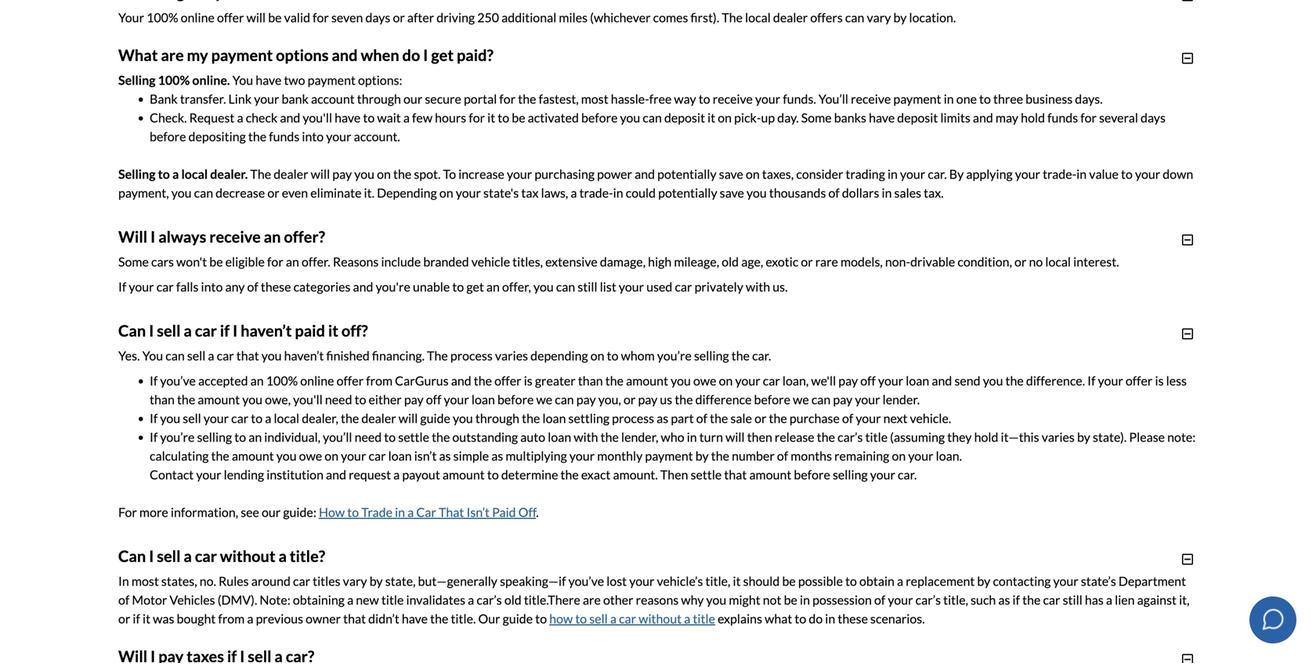 Task type: describe. For each thing, give the bounding box(es) containing it.
will down either at the bottom
[[399, 411, 418, 426]]

extensive
[[546, 254, 598, 270]]

depending
[[531, 348, 588, 364]]

non-
[[886, 254, 911, 270]]

the up the auto
[[522, 411, 540, 426]]

the down turn
[[712, 449, 730, 464]]

an left offer.
[[286, 254, 299, 270]]

of down release
[[778, 449, 789, 464]]

obtain
[[860, 574, 895, 589]]

and down the yes. you can sell a car that you haven't finished financing. the process varies depending on to whom you're selling the car.
[[451, 373, 472, 389]]

a up states,
[[184, 547, 192, 566]]

for
[[118, 505, 137, 520]]

car down contacting
[[1044, 593, 1061, 608]]

interest.
[[1074, 254, 1120, 270]]

location.
[[910, 10, 957, 25]]

2 vertical spatial selling
[[833, 467, 868, 483]]

we'll
[[812, 373, 837, 389]]

laws,
[[541, 185, 569, 201]]

your right list
[[619, 279, 644, 295]]

no
[[1030, 254, 1044, 270]]

your right difference.
[[1099, 373, 1124, 389]]

you down taxes,
[[747, 185, 767, 201]]

sell for can i sell a car if i haven't paid it off?
[[157, 322, 181, 340]]

a down link
[[237, 110, 243, 125]]

by
[[950, 166, 964, 182]]

0 vertical spatial need
[[325, 392, 352, 407]]

1 vertical spatial car.
[[753, 348, 772, 364]]

1 horizontal spatial title,
[[944, 593, 969, 608]]

a left 'few'
[[404, 110, 410, 125]]

your down "cargurus"
[[444, 392, 469, 407]]

sales
[[895, 185, 922, 201]]

several
[[1100, 110, 1139, 125]]

tax
[[522, 185, 539, 201]]

car down accepted at bottom
[[231, 411, 249, 426]]

your left "state's"
[[1054, 574, 1079, 589]]

loan right the auto
[[548, 430, 572, 445]]

states,
[[161, 574, 197, 589]]

car left falls
[[157, 279, 174, 295]]

can down extensive
[[556, 279, 576, 295]]

0 horizontal spatial you
[[142, 348, 163, 364]]

of down "in" at the bottom left
[[118, 593, 130, 608]]

two
[[284, 72, 305, 88]]

sell inside if you've accepted an 100% online offer from cargurus and the offer is greater than the amount you owe on your car loan, we'll pay off your loan and send you the difference. if your offer is less than the amount you owe, you'll need to either pay off your loan before we can pay you, or pay us the difference before we can pay your lender. if you sell your car to a local dealer, the dealer will guide you through the loan settling process as part of the sale or the purchase of your next vehicle. if you're selling to an individual, you'll need to settle the outstanding auto loan with the lender, who in turn will then release the car's title (assuming they hold it—this varies by state). please note: calculating the amount you owe on your car loan isn't as simple as multiplying your monthly payment by the number of months remaining on your loan. contact your lending institution and request a payout amount to determine the exact amount. then settle that amount before selling your car.
[[183, 411, 201, 426]]

and inside the dealer will pay you on the spot. to increase your purchasing power and potentially save on taxes, consider trading in your car. by applying your trade-in value to your down payment, you can decrease or even eliminate it. depending on your state's tax laws, a trade-in could potentially save you thousands of dollars in sales tax.
[[635, 166, 655, 182]]

1 we from the left
[[537, 392, 553, 407]]

guide:
[[283, 505, 317, 520]]

2 horizontal spatial receive
[[851, 91, 892, 106]]

applying
[[967, 166, 1013, 182]]

it left pick-
[[708, 110, 716, 125]]

determine
[[502, 467, 559, 483]]

0 vertical spatial if
[[220, 322, 230, 340]]

portal
[[464, 91, 497, 106]]

a down the (dmv).
[[247, 612, 254, 627]]

0 horizontal spatial than
[[150, 392, 175, 407]]

fastest,
[[539, 91, 579, 106]]

1 horizontal spatial funds
[[1048, 110, 1079, 125]]

be right not at the right of page
[[784, 593, 798, 608]]

car down "other"
[[619, 612, 637, 627]]

most inside selling 100% online. you have two payment options: bank transfer. link your bank account through our secure portal for the fastest, most hassle-free way to receive your funds. you'll receive payment in one to three business days. check. request a check and you'll have to wait a few hours for it to be activated before you can deposit it on pick-up day. some banks have deposit limits and may hold funds for several days before depositing the funds into your account.
[[581, 91, 609, 106]]

1 vertical spatial owe
[[299, 449, 322, 464]]

drivable
[[911, 254, 956, 270]]

when
[[361, 46, 400, 65]]

dealer inside if you've accepted an 100% online offer from cargurus and the offer is greater than the amount you owe on your car loan, we'll pay off your loan and send you the difference. if your offer is less than the amount you owe, you'll need to either pay off your loan before we can pay you, or pay us the difference before we can pay your lender. if you sell your car to a local dealer, the dealer will guide you through the loan settling process as part of the sale or the purchase of your next vehicle. if you're selling to an individual, you'll need to settle the outstanding auto loan with the lender, who in turn will then release the car's title (assuming they hold it—this varies by state). please note: calculating the amount you owe on your car loan isn't as simple as multiplying your monthly payment by the number of months remaining on your loan. contact your lending institution and request a payout amount to determine the exact amount. then settle that amount before selling your car.
[[362, 411, 396, 426]]

1 horizontal spatial settle
[[691, 467, 722, 483]]

banks
[[835, 110, 867, 125]]

or right you,
[[624, 392, 636, 407]]

your 100% online offer will be valid for seven days or after driving 250 additional miles (whichever comes first). the local dealer offers can vary by location.
[[118, 10, 957, 25]]

1 horizontal spatial the
[[427, 348, 448, 364]]

on up difference
[[719, 373, 733, 389]]

you up us
[[671, 373, 691, 389]]

categories
[[294, 279, 351, 295]]

you're inside if you've accepted an 100% online offer from cargurus and the offer is greater than the amount you owe on your car loan, we'll pay off your loan and send you the difference. if your offer is less than the amount you owe, you'll need to either pay off your loan before we can pay you, or pay us the difference before we can pay your lender. if you sell your car to a local dealer, the dealer will guide you through the loan settling process as part of the sale or the purchase of your next vehicle. if you're selling to an individual, you'll need to settle the outstanding auto loan with the lender, who in turn will then release the car's title (assuming they hold it—this varies by state). please note: calculating the amount you owe on your car loan isn't as simple as multiplying your monthly payment by the number of months remaining on your loan. contact your lending institution and request a payout amount to determine the exact amount. then settle that amount before selling your car.
[[160, 430, 195, 445]]

250
[[478, 10, 499, 25]]

a up accepted at bottom
[[208, 348, 214, 364]]

bank
[[150, 91, 178, 106]]

are inside in most states, no. rules around car titles vary by state, but—generally speaking—if you've lost your vehicle's title, it should be possible to obtain a replacement by contacting your state's department of motor vehicles (dmv). note: obtaining a new title invalidates a car's old title.there are other reasons why you might not be in possession of your car's title, such as if the car still has a lien against it, or if it was bought from a previous owner that didn't have the title. our guide to
[[583, 593, 601, 608]]

before up the auto
[[498, 392, 534, 407]]

be right won't
[[210, 254, 223, 270]]

an left offer?
[[264, 228, 281, 246]]

title inside if you've accepted an 100% online offer from cargurus and the offer is greater than the amount you owe on your car loan, we'll pay off your loan and send you the difference. if your offer is less than the amount you owe, you'll need to either pay off your loan before we can pay you, or pay us the difference before we can pay your lender. if you sell your car to a local dealer, the dealer will guide you through the loan settling process as part of the sale or the purchase of your next vehicle. if you're selling to an individual, you'll need to settle the outstanding auto loan with the lender, who in turn will then release the car's title (assuming they hold it—this varies by state). please note: calculating the amount you owe on your car loan isn't as simple as multiplying your monthly payment by the number of months remaining on your loan. contact your lending institution and request a payout amount to determine the exact amount. then settle that amount before selling your car.
[[866, 430, 888, 445]]

0 vertical spatial selling
[[695, 348, 730, 364]]

on up "depending"
[[377, 166, 391, 182]]

1 horizontal spatial do
[[809, 612, 823, 627]]

even
[[282, 185, 308, 201]]

by up the such
[[978, 574, 991, 589]]

old inside in most states, no. rules around car titles vary by state, but—generally speaking—if you've lost your vehicle's title, it should be possible to obtain a replacement by contacting your state's department of motor vehicles (dmv). note: obtaining a new title invalidates a car's old title.there are other reasons why you might not be in possession of your car's title, such as if the car still has a lien against it, or if it was bought from a previous owner that didn't have the title. our guide to
[[505, 593, 522, 608]]

funds.
[[783, 91, 817, 106]]

amount down number
[[750, 467, 792, 483]]

for down the portal
[[469, 110, 485, 125]]

pay left us
[[638, 392, 658, 407]]

vary inside in most states, no. rules around car titles vary by state, but—generally speaking—if you've lost your vehicle's title, it should be possible to obtain a replacement by contacting your state's department of motor vehicles (dmv). note: obtaining a new title invalidates a car's old title.there are other reasons why you might not be in possession of your car's title, such as if the car still has a lien against it, or if it was bought from a previous owner that didn't have the title. our guide to
[[343, 574, 367, 589]]

how to sell a car without a title link
[[550, 612, 716, 627]]

eliminate
[[311, 185, 362, 201]]

through inside if you've accepted an 100% online offer from cargurus and the offer is greater than the amount you owe on your car loan, we'll pay off your loan and send you the difference. if your offer is less than the amount you owe, you'll need to either pay off your loan before we can pay you, or pay us the difference before we can pay your lender. if you sell your car to a local dealer, the dealer will guide you through the loan settling process as part of the sale or the purchase of your next vehicle. if you're selling to an individual, you'll need to settle the outstanding auto loan with the lender, who in turn will then release the car's title (assuming they hold it—this varies by state). please note: calculating the amount you owe on your car loan isn't as simple as multiplying your monthly payment by the number of months remaining on your loan. contact your lending institution and request a payout amount to determine the exact amount. then settle that amount before selling your car.
[[476, 411, 520, 426]]

in left value
[[1077, 166, 1087, 182]]

will i always receive an offer?
[[118, 228, 325, 246]]

for right valid
[[313, 10, 329, 25]]

as down outstanding
[[492, 449, 503, 464]]

off?
[[342, 322, 368, 340]]

2 deposit from the left
[[898, 110, 939, 125]]

local right first).
[[746, 10, 771, 25]]

of down the obtain
[[875, 593, 886, 608]]

will inside the dealer will pay you on the spot. to increase your purchasing power and potentially save on taxes, consider trading in your car. by applying your trade-in value to your down payment, you can decrease or even eliminate it. depending on your state's tax laws, a trade-in could potentially save you thousands of dollars in sales tax.
[[311, 166, 330, 182]]

sale
[[731, 411, 753, 426]]

loan up outstanding
[[472, 392, 495, 407]]

you left owe,
[[242, 392, 263, 407]]

your left lender. at the bottom right of the page
[[856, 392, 881, 407]]

0 vertical spatial varies
[[495, 348, 528, 364]]

information,
[[171, 505, 238, 520]]

limits
[[941, 110, 971, 125]]

100% inside if you've accepted an 100% online offer from cargurus and the offer is greater than the amount you owe on your car loan, we'll pay off your loan and send you the difference. if your offer is less than the amount you owe, you'll need to either pay off your loan before we can pay you, or pay us the difference before we can pay your lender. if you sell your car to a local dealer, the dealer will guide you through the loan settling process as part of the sale or the purchase of your next vehicle. if you're selling to an individual, you'll need to settle the outstanding auto loan with the lender, who in turn will then release the car's title (assuming they hold it—this varies by state). please note: calculating the amount you owe on your car loan isn't as simple as multiplying your monthly payment by the number of months remaining on your loan. contact your lending institution and request a payout amount to determine the exact amount. then settle that amount before selling your car.
[[266, 373, 298, 389]]

difference.
[[1027, 373, 1086, 389]]

loan up the auto
[[543, 411, 566, 426]]

list
[[600, 279, 617, 295]]

0 vertical spatial owe
[[694, 373, 717, 389]]

still inside in most states, no. rules around car titles vary by state, but—generally speaking—if you've lost your vehicle's title, it should be possible to obtain a replacement by contacting your state's department of motor vehicles (dmv). note: obtaining a new title invalidates a car's old title.there are other reasons why you might not be in possession of your car's title, such as if the car still has a lien against it, or if it was bought from a previous owner that didn't have the title. our guide to
[[1063, 593, 1083, 608]]

0 horizontal spatial do
[[403, 46, 420, 65]]

can down greater on the left bottom of page
[[555, 392, 574, 407]]

pay inside the dealer will pay you on the spot. to increase your purchasing power and potentially save on taxes, consider trading in your car. by applying your trade-in value to your down payment, you can decrease or even eliminate it. depending on your state's tax laws, a trade-in could potentially save you thousands of dollars in sales tax.
[[333, 166, 352, 182]]

consider
[[797, 166, 844, 182]]

1 vertical spatial some
[[118, 254, 149, 270]]

lender.
[[883, 392, 920, 407]]

high
[[648, 254, 672, 270]]

possession
[[813, 593, 872, 608]]

or left after
[[393, 10, 405, 25]]

always
[[158, 228, 207, 246]]

100% for selling
[[158, 72, 190, 88]]

hold inside if you've accepted an 100% online offer from cargurus and the offer is greater than the amount you owe on your car loan, we'll pay off your loan and send you the difference. if your offer is less than the amount you owe, you'll need to either pay off your loan before we can pay you, or pay us the difference before we can pay your lender. if you sell your car to a local dealer, the dealer will guide you through the loan settling process as part of the sale or the purchase of your next vehicle. if you're selling to an individual, you'll need to settle the outstanding auto loan with the lender, who in turn will then release the car's title (assuming they hold it—this varies by state). please note: calculating the amount you owe on your car loan isn't as simple as multiplying your monthly payment by the number of months remaining on your loan. contact your lending institution and request a payout amount to determine the exact amount. then settle that amount before selling your car.
[[975, 430, 999, 445]]

it—this
[[1001, 430, 1040, 445]]

the up calculating
[[177, 392, 195, 407]]

1 horizontal spatial than
[[578, 373, 603, 389]]

you've inside in most states, no. rules around car titles vary by state, but—generally speaking—if you've lost your vehicle's title, it should be possible to obtain a replacement by contacting your state's department of motor vehicles (dmv). note: obtaining a new title invalidates a car's old title.there are other reasons why you might not be in possession of your car's title, such as if the car still has a lien against it, or if it was bought from a previous owner that didn't have the title. our guide to
[[569, 574, 605, 589]]

before down months
[[794, 467, 831, 483]]

online inside if you've accepted an 100% online offer from cargurus and the offer is greater than the amount you owe on your car loan, we'll pay off your loan and send you the difference. if your offer is less than the amount you owe, you'll need to either pay off your loan before we can pay you, or pay us the difference before we can pay your lender. if you sell your car to a local dealer, the dealer will guide you through the loan settling process as part of the sale or the purchase of your next vehicle. if you're selling to an individual, you'll need to settle the outstanding auto loan with the lender, who in turn will then release the car's title (assuming they hold it—this varies by state). please note: calculating the amount you owe on your car loan isn't as simple as multiplying your monthly payment by the number of months remaining on your loan. contact your lending institution and request a payout amount to determine the exact amount. then settle that amount before selling your car.
[[300, 373, 334, 389]]

1 horizontal spatial get
[[467, 279, 484, 295]]

will left valid
[[247, 10, 266, 25]]

by up new at the bottom left of the page
[[370, 574, 383, 589]]

as down us
[[657, 411, 669, 426]]

your down remaining
[[871, 467, 896, 483]]

1 vertical spatial into
[[201, 279, 223, 295]]

1 horizontal spatial these
[[838, 612, 869, 627]]

or up then
[[755, 411, 767, 426]]

0 vertical spatial save
[[719, 166, 744, 182]]

to inside the dealer will pay you on the spot. to increase your purchasing power and potentially save on taxes, consider trading in your car. by applying your trade-in value to your down payment, you can decrease or even eliminate it. depending on your state's tax laws, a trade-in could potentially save you thousands of dollars in sales tax.
[[1122, 166, 1133, 182]]

offer left greater on the left bottom of page
[[495, 373, 522, 389]]

that inside if you've accepted an 100% online offer from cargurus and the offer is greater than the amount you owe on your car loan, we'll pay off your loan and send you the difference. if your offer is less than the amount you owe, you'll need to either pay off your loan before we can pay you, or pay us the difference before we can pay your lender. if you sell your car to a local dealer, the dealer will guide you through the loan settling process as part of the sale or the purchase of your next vehicle. if you're selling to an individual, you'll need to settle the outstanding auto loan with the lender, who in turn will then release the car's title (assuming they hold it—this varies by state). please note: calculating the amount you owe on your car loan isn't as simple as multiplying your monthly payment by the number of months remaining on your loan. contact your lending institution and request a payout amount to determine the exact amount. then settle that amount before selling your car.
[[725, 467, 747, 483]]

how
[[550, 612, 573, 627]]

0 horizontal spatial these
[[261, 279, 291, 295]]

include
[[381, 254, 421, 270]]

dealer.
[[210, 166, 248, 182]]

a left title?
[[279, 547, 287, 566]]

account.
[[354, 129, 400, 144]]

in most states, no. rules around car titles vary by state, but—generally speaking—if you've lost your vehicle's title, it should be possible to obtain a replacement by contacting your state's department of motor vehicles (dmv). note: obtaining a new title invalidates a car's old title.there are other reasons why you might not be in possession of your car's title, such as if the car still has a lien against it, or if it was bought from a previous owner that didn't have the title. our guide to
[[118, 574, 1190, 627]]

eligible
[[226, 254, 265, 270]]

from inside in most states, no. rules around car titles vary by state, but—generally speaking—if you've lost your vehicle's title, it should be possible to obtain a replacement by contacting your state's department of motor vehicles (dmv). note: obtaining a new title invalidates a car's old title.there are other reasons why you might not be in possession of your car's title, such as if the car still has a lien against it, or if it was bought from a previous owner that didn't have the title. our guide to
[[218, 612, 245, 627]]

it.
[[364, 185, 375, 201]]

in down possession
[[826, 612, 836, 627]]

you'll
[[323, 430, 352, 445]]

before down loan, on the right bottom of the page
[[755, 392, 791, 407]]

a right has
[[1107, 593, 1113, 608]]

without for title
[[639, 612, 682, 627]]

an left offer,
[[487, 279, 500, 295]]

in down power
[[614, 185, 624, 201]]

the up isn't
[[432, 430, 450, 445]]

amount.
[[613, 467, 658, 483]]

into inside selling 100% online. you have two payment options: bank transfer. link your bank account through our secure portal for the fastest, most hassle-free way to receive your funds. you'll receive payment in one to three business days. check. request a check and you'll have to wait a few hours for it to be activated before you can deposit it on pick-up day. some banks have deposit limits and may hold funds for several days before depositing the funds into your account.
[[302, 129, 324, 144]]

check.
[[150, 110, 187, 125]]

0 horizontal spatial get
[[431, 46, 454, 65]]

wait
[[377, 110, 401, 125]]

should
[[744, 574, 780, 589]]

amount down 'simple'
[[443, 467, 485, 483]]

0 vertical spatial old
[[722, 254, 739, 270]]

the right us
[[675, 392, 693, 407]]

0 horizontal spatial car's
[[477, 593, 502, 608]]

2 horizontal spatial car's
[[916, 593, 942, 608]]

2 is from the left
[[1156, 373, 1165, 389]]

1 horizontal spatial trade-
[[1043, 166, 1077, 182]]

dealer,
[[302, 411, 339, 426]]

your up difference
[[736, 373, 761, 389]]

first).
[[691, 10, 720, 25]]

you down can i sell a car if i haven't paid it off?
[[262, 348, 282, 364]]

financing.
[[372, 348, 425, 364]]

trading
[[846, 166, 886, 182]]

pay up settling at the bottom left
[[577, 392, 596, 407]]

can right yes.
[[166, 348, 185, 364]]

you inside selling 100% online. you have two payment options: bank transfer. link your bank account through our secure portal for the fastest, most hassle-free way to receive your funds. you'll receive payment in one to three business days. check. request a check and you'll have to wait a few hours for it to be activated before you can deposit it on pick-up day. some banks have deposit limits and may hold funds for several days before depositing the funds into your account.
[[621, 110, 641, 125]]

0 vertical spatial with
[[746, 279, 771, 295]]

you up calculating
[[160, 411, 180, 426]]

the inside the dealer will pay you on the spot. to increase your purchasing power and potentially save on taxes, consider trading in your car. by applying your trade-in value to your down payment, you can decrease or even eliminate it. depending on your state's tax laws, a trade-in could potentially save you thousands of dollars in sales tax.
[[394, 166, 412, 182]]

can for can i sell a car without a title?
[[118, 547, 146, 566]]

1 vertical spatial if
[[1013, 593, 1021, 608]]

offers
[[811, 10, 843, 25]]

by left state). on the right of page
[[1078, 430, 1091, 445]]

the up difference
[[732, 348, 750, 364]]

obtaining
[[293, 593, 345, 608]]

(assuming
[[891, 430, 946, 445]]

0 horizontal spatial days
[[366, 10, 391, 25]]

exotic
[[766, 254, 799, 270]]

or left rare
[[801, 254, 813, 270]]

a down why
[[685, 612, 691, 627]]

2 horizontal spatial the
[[722, 10, 743, 25]]

activated
[[528, 110, 579, 125]]

0 horizontal spatial selling
[[197, 430, 232, 445]]

remaining
[[835, 449, 890, 464]]

in right the trade on the bottom of the page
[[395, 505, 405, 520]]

1 vertical spatial trade-
[[580, 185, 614, 201]]

value
[[1090, 166, 1119, 182]]

the left exact
[[561, 467, 579, 483]]

unable
[[413, 279, 450, 295]]

greater
[[535, 373, 576, 389]]

trade
[[362, 505, 393, 520]]

and left may
[[974, 110, 994, 125]]

i down any
[[233, 322, 238, 340]]

i for will i always receive an offer?
[[151, 228, 155, 246]]

age,
[[742, 254, 764, 270]]

part
[[671, 411, 694, 426]]

for down days.
[[1081, 110, 1097, 125]]

it left "was"
[[143, 612, 151, 627]]

it left off?
[[328, 322, 339, 340]]

days inside selling 100% online. you have two payment options: bank transfer. link your bank account through our secure portal for the fastest, most hassle-free way to receive your funds. you'll receive payment in one to three business days. check. request a check and you'll have to wait a few hours for it to be activated before you can deposit it on pick-up day. some banks have deposit limits and may hold funds for several days before depositing the funds into your account.
[[1141, 110, 1166, 125]]

the up release
[[769, 411, 788, 426]]

contacting
[[994, 574, 1052, 589]]

the down contacting
[[1023, 593, 1041, 608]]

note:
[[1168, 430, 1197, 445]]

it down the portal
[[488, 110, 496, 125]]

0 vertical spatial you're
[[658, 348, 692, 364]]

isn't
[[414, 449, 437, 464]]

reasons
[[636, 593, 679, 608]]

can inside selling 100% online. you have two payment options: bank transfer. link your bank account through our secure portal for the fastest, most hassle-free way to receive your funds. you'll receive payment in one to three business days. check. request a check and you'll have to wait a few hours for it to be activated before you can deposit it on pick-up day. some banks have deposit limits and may hold funds for several days before depositing the funds into your account.
[[643, 110, 662, 125]]

1 horizontal spatial title
[[693, 612, 716, 627]]

1 horizontal spatial receive
[[713, 91, 753, 106]]

loan.
[[936, 449, 963, 464]]

1 vertical spatial potentially
[[659, 185, 718, 201]]

1 horizontal spatial vary
[[867, 10, 892, 25]]

car left titles
[[293, 574, 310, 589]]

a left car
[[408, 505, 414, 520]]

a right the obtain
[[898, 574, 904, 589]]

not
[[763, 593, 782, 608]]

1 vertical spatial need
[[355, 430, 382, 445]]

and down 'bank'
[[280, 110, 301, 125]]

process inside if you've accepted an 100% online offer from cargurus and the offer is greater than the amount you owe on your car loan, we'll pay off your loan and send you the difference. if your offer is less than the amount you owe, you'll need to either pay off your loan before we can pay you, or pay us the difference before we can pay your lender. if you sell your car to a local dealer, the dealer will guide you through the loan settling process as part of the sale or the purchase of your next vehicle. if you're selling to an individual, you'll need to settle the outstanding auto loan with the lender, who in turn will then release the car's title (assuming they hold it—this varies by state). please note: calculating the amount you owe on your car loan isn't as simple as multiplying your monthly payment by the number of months remaining on your loan. contact your lending institution and request a payout amount to determine the exact amount. then settle that amount before selling your car.
[[612, 411, 655, 426]]

your up sales
[[901, 166, 926, 182]]

of right any
[[247, 279, 259, 295]]

0 vertical spatial potentially
[[658, 166, 717, 182]]

i for can i sell a car if i haven't paid it off?
[[149, 322, 154, 340]]

paid?
[[457, 46, 494, 65]]

dealer inside the dealer will pay you on the spot. to increase your purchasing power and potentially save on taxes, consider trading in your car. by applying your trade-in value to your down payment, you can decrease or even eliminate it. depending on your state's tax laws, a trade-in could potentially save you thousands of dollars in sales tax.
[[274, 166, 309, 182]]

2 we from the left
[[793, 392, 810, 407]]

have down account
[[335, 110, 361, 125]]

why
[[682, 593, 704, 608]]

your up lender. at the bottom right of the page
[[879, 373, 904, 389]]

through inside selling 100% online. you have two payment options: bank transfer. link your bank account through our secure portal for the fastest, most hassle-free way to receive your funds. you'll receive payment in one to three business days. check. request a check and you'll have to wait a few hours for it to be activated before you can deposit it on pick-up day. some banks have deposit limits and may hold funds for several days before depositing the funds into your account.
[[357, 91, 401, 106]]

account
[[311, 91, 355, 106]]

institution
[[267, 467, 324, 483]]



Task type: vqa. For each thing, say whether or not it's contained in the screenshot.
'Selling to a local dealer.'
yes



Task type: locate. For each thing, give the bounding box(es) containing it.
can up yes.
[[118, 322, 146, 340]]

in up sales
[[888, 166, 898, 182]]

decrease
[[216, 185, 265, 201]]

with left us.
[[746, 279, 771, 295]]

100% for your
[[147, 10, 178, 25]]

0 horizontal spatial some
[[118, 254, 149, 270]]

be
[[268, 10, 282, 25], [512, 110, 526, 125], [210, 254, 223, 270], [783, 574, 796, 589], [784, 593, 798, 608]]

sell up states,
[[157, 547, 181, 566]]

0 horizontal spatial with
[[574, 430, 599, 445]]

1 selling from the top
[[118, 72, 156, 88]]

0 vertical spatial through
[[357, 91, 401, 106]]

explains
[[718, 612, 763, 627]]

offer,
[[503, 279, 531, 295]]

1 horizontal spatial are
[[583, 593, 601, 608]]

in inside selling 100% online. you have two payment options: bank transfer. link your bank account through our secure portal for the fastest, most hassle-free way to receive your funds. you'll receive payment in one to three business days. check. request a check and you'll have to wait a few hours for it to be activated before you can deposit it on pick-up day. some banks have deposit limits and may hold funds for several days before depositing the funds into your account.
[[944, 91, 955, 106]]

the up decrease
[[250, 166, 271, 182]]

note:
[[260, 593, 291, 608]]

offer left less
[[1126, 373, 1153, 389]]

0 horizontal spatial receive
[[210, 228, 261, 246]]

local right no
[[1046, 254, 1072, 270]]

1 vertical spatial these
[[838, 612, 869, 627]]

deposit down way
[[665, 110, 706, 125]]

1 can from the top
[[118, 322, 146, 340]]

0 vertical spatial you
[[232, 72, 253, 88]]

100% right your
[[147, 10, 178, 25]]

the down check
[[248, 129, 267, 144]]

replacement
[[906, 574, 975, 589]]

vary right offers
[[867, 10, 892, 25]]

from up either at the bottom
[[366, 373, 393, 389]]

to
[[443, 166, 456, 182]]

most up motor
[[132, 574, 159, 589]]

selling for selling 100% online. you have two payment options: bank transfer. link your bank account through our secure portal for the fastest, most hassle-free way to receive your funds. you'll receive payment in one to three business days. check. request a check and you'll have to wait a few hours for it to be activated before you can deposit it on pick-up day. some banks have deposit limits and may hold funds for several days before depositing the funds into your account.
[[118, 72, 156, 88]]

you inside selling 100% online. you have two payment options: bank transfer. link your bank account through our secure portal for the fastest, most hassle-free way to receive your funds. you'll receive payment in one to three business days. check. request a check and you'll have to wait a few hours for it to be activated before you can deposit it on pick-up day. some banks have deposit limits and may hold funds for several days before depositing the funds into your account.
[[232, 72, 253, 88]]

be right "should"
[[783, 574, 796, 589]]

car's down replacement
[[916, 593, 942, 608]]

it
[[488, 110, 496, 125], [708, 110, 716, 125], [328, 322, 339, 340], [733, 574, 741, 589], [143, 612, 151, 627]]

i for can i sell a car without a title?
[[149, 547, 154, 566]]

owe,
[[265, 392, 291, 407]]

or inside the dealer will pay you on the spot. to increase your purchasing power and potentially save on taxes, consider trading in your car. by applying your trade-in value to your down payment, you can decrease or even eliminate it. depending on your state's tax laws, a trade-in could potentially save you thousands of dollars in sales tax.
[[268, 185, 280, 201]]

1 vertical spatial from
[[218, 612, 245, 627]]

power
[[597, 166, 633, 182]]

payment down who
[[645, 449, 694, 464]]

0 vertical spatial do
[[403, 46, 420, 65]]

1 vertical spatial you're
[[160, 430, 195, 445]]

1 is from the left
[[524, 373, 533, 389]]

100%
[[147, 10, 178, 25], [158, 72, 190, 88], [266, 373, 298, 389]]

1 horizontal spatial owe
[[694, 373, 717, 389]]

hold down business
[[1022, 110, 1046, 125]]

but—generally
[[418, 574, 498, 589]]

0 vertical spatial dealer
[[774, 10, 808, 25]]

0 vertical spatial selling
[[118, 72, 156, 88]]

an right accepted at bottom
[[251, 373, 264, 389]]

you up link
[[232, 72, 253, 88]]

old down speaking—if
[[505, 593, 522, 608]]

1 horizontal spatial selling
[[695, 348, 730, 364]]

sell for can i sell a car without a title?
[[157, 547, 181, 566]]

if down any
[[220, 322, 230, 340]]

still
[[578, 279, 598, 295], [1063, 593, 1083, 608]]

0 vertical spatial settle
[[398, 430, 430, 445]]

paid
[[492, 505, 516, 520]]

of right part at right bottom
[[697, 411, 708, 426]]

payment inside if you've accepted an 100% online offer from cargurus and the offer is greater than the amount you owe on your car loan, we'll pay off your loan and send you the difference. if your offer is less than the amount you owe, you'll need to either pay off your loan before we can pay you, or pay us the difference before we can pay your lender. if you sell your car to a local dealer, the dealer will guide you through the loan settling process as part of the sale or the purchase of your next vehicle. if you're selling to an individual, you'll need to settle the outstanding auto loan with the lender, who in turn will then release the car's title (assuming they hold it—this varies by state). please note: calculating the amount you owe on your car loan isn't as simple as multiplying your monthly payment by the number of months remaining on your loan. contact your lending institution and request a payout amount to determine the exact amount. then settle that amount before selling your car.
[[645, 449, 694, 464]]

the left difference.
[[1006, 373, 1024, 389]]

what
[[118, 46, 158, 65]]

finished
[[327, 348, 370, 364]]

1 horizontal spatial from
[[366, 373, 393, 389]]

guide inside in most states, no. rules around car titles vary by state, but—generally speaking—if you've lost your vehicle's title, it should be possible to obtain a replacement by contacting your state's department of motor vehicles (dmv). note: obtaining a new title invalidates a car's old title.there are other reasons why you might not be in possession of your car's title, such as if the car still has a lien against it, or if it was bought from a previous owner that didn't have the title. our guide to
[[503, 612, 533, 627]]

from inside if you've accepted an 100% online offer from cargurus and the offer is greater than the amount you owe on your car loan, we'll pay off your loan and send you the difference. if your offer is less than the amount you owe, you'll need to either pay off your loan before we can pay you, or pay us the difference before we can pay your lender. if you sell your car to a local dealer, the dealer will guide you through the loan settling process as part of the sale or the purchase of your next vehicle. if you're selling to an individual, you'll need to settle the outstanding auto loan with the lender, who in turn will then release the car's title (assuming they hold it—this varies by state). please note: calculating the amount you owe on your car loan isn't as simple as multiplying your monthly payment by the number of months remaining on your loan. contact your lending institution and request a payout amount to determine the exact amount. then settle that amount before selling your car.
[[366, 373, 393, 389]]

local left dealer.
[[181, 166, 208, 182]]

you've inside if you've accepted an 100% online offer from cargurus and the offer is greater than the amount you owe on your car loan, we'll pay off your loan and send you the difference. if your offer is less than the amount you owe, you'll need to either pay off your loan before we can pay you, or pay us the difference before we can pay your lender. if you sell your car to a local dealer, the dealer will guide you through the loan settling process as part of the sale or the purchase of your next vehicle. if you're selling to an individual, you'll need to settle the outstanding auto loan with the lender, who in turn will then release the car's title (assuming they hold it—this varies by state). please note: calculating the amount you owe on your car loan isn't as simple as multiplying your monthly payment by the number of months remaining on your loan. contact your lending institution and request a payout amount to determine the exact amount. then settle that amount before selling your car.
[[160, 373, 196, 389]]

0 horizontal spatial through
[[357, 91, 401, 106]]

the inside the dealer will pay you on the spot. to increase your purchasing power and potentially save on taxes, consider trading in your car. by applying your trade-in value to your down payment, you can decrease or even eliminate it. depending on your state's tax laws, a trade-in could potentially save you thousands of dollars in sales tax.
[[250, 166, 271, 182]]

1 vertical spatial title,
[[944, 593, 969, 608]]

through up outstanding
[[476, 411, 520, 426]]

0 vertical spatial that
[[237, 348, 259, 364]]

0 vertical spatial guide
[[421, 411, 451, 426]]

2 selling from the top
[[118, 166, 156, 182]]

and left the send
[[932, 373, 953, 389]]

a left new at the bottom left of the page
[[347, 593, 354, 608]]

1 horizontal spatial need
[[355, 430, 382, 445]]

1 horizontal spatial is
[[1156, 373, 1165, 389]]

in inside in most states, no. rules around car titles vary by state, but—generally speaking—if you've lost your vehicle's title, it should be possible to obtain a replacement by contacting your state's department of motor vehicles (dmv). note: obtaining a new title invalidates a car's old title.there are other reasons why you might not be in possession of your car's title, such as if the car still has a lien against it, or if it was bought from a previous owner that didn't have the title. our guide to
[[800, 593, 811, 608]]

a inside the dealer will pay you on the spot. to increase your purchasing power and potentially save on taxes, consider trading in your car. by applying your trade-in value to your down payment, you can decrease or even eliminate it. depending on your state's tax laws, a trade-in could potentially save you thousands of dollars in sales tax.
[[571, 185, 577, 201]]

didn't
[[369, 612, 400, 627]]

0 vertical spatial haven't
[[241, 322, 292, 340]]

car. inside the dealer will pay you on the spot. to increase your purchasing power and potentially save on taxes, consider trading in your car. by applying your trade-in value to your down payment, you can decrease or even eliminate it. depending on your state's tax laws, a trade-in could potentially save you thousands of dollars in sales tax.
[[928, 166, 948, 182]]

0 horizontal spatial funds
[[269, 129, 300, 144]]

vehicles
[[170, 593, 215, 608]]

if down motor
[[133, 612, 140, 627]]

are left "other"
[[583, 593, 601, 608]]

1 horizontal spatial without
[[639, 612, 682, 627]]

a left the payout
[[394, 467, 400, 483]]

0 horizontal spatial settle
[[398, 430, 430, 445]]

0 vertical spatial than
[[578, 373, 603, 389]]

you inside in most states, no. rules around car titles vary by state, but—generally speaking—if you've lost your vehicle's title, it should be possible to obtain a replacement by contacting your state's department of motor vehicles (dmv). note: obtaining a new title invalidates a car's old title.there are other reasons why you might not be in possession of your car's title, such as if the car still has a lien against it, or if it was bought from a previous owner that didn't have the title. our guide to
[[707, 593, 727, 608]]

without up rules
[[220, 547, 276, 566]]

sell up accepted at bottom
[[187, 348, 206, 364]]

1 deposit from the left
[[665, 110, 706, 125]]

0 vertical spatial get
[[431, 46, 454, 65]]

is left greater on the left bottom of page
[[524, 373, 533, 389]]

you'll inside if you've accepted an 100% online offer from cargurus and the offer is greater than the amount you owe on your car loan, we'll pay off your loan and send you the difference. if your offer is less than the amount you owe, you'll need to either pay off your loan before we can pay you, or pay us the difference before we can pay your lender. if you sell your car to a local dealer, the dealer will guide you through the loan settling process as part of the sale or the purchase of your next vehicle. if you're selling to an individual, you'll need to settle the outstanding auto loan with the lender, who in turn will then release the car's title (assuming they hold it—this varies by state). please note: calculating the amount you owe on your car loan isn't as simple as multiplying your monthly payment by the number of months remaining on your loan. contact your lending institution and request a payout amount to determine the exact amount. then settle that amount before selling your car.
[[293, 392, 323, 407]]

you'll inside selling 100% online. you have two payment options: bank transfer. link your bank account through our secure portal for the fastest, most hassle-free way to receive your funds. you'll receive payment in one to three business days. check. request a check and you'll have to wait a few hours for it to be activated before you can deposit it on pick-up day. some banks have deposit limits and may hold funds for several days before depositing the funds into your account.
[[303, 110, 332, 125]]

online.
[[192, 72, 230, 88]]

1 vertical spatial you'll
[[293, 392, 323, 407]]

1 vertical spatial with
[[574, 430, 599, 445]]

cars
[[151, 254, 174, 270]]

car up accepted at bottom
[[217, 348, 234, 364]]

car right used
[[675, 279, 693, 295]]

0 horizontal spatial into
[[201, 279, 223, 295]]

your down (assuming
[[909, 449, 934, 464]]

send
[[955, 373, 981, 389]]

the right first).
[[722, 10, 743, 25]]

sell for how to sell a car without a title explains what to do in these scenarios.
[[590, 612, 608, 627]]

against
[[1138, 593, 1177, 608]]

1 horizontal spatial guide
[[503, 612, 533, 627]]

that inside in most states, no. rules around car titles vary by state, but—generally speaking—if you've lost your vehicle's title, it should be possible to obtain a replacement by contacting your state's department of motor vehicles (dmv). note: obtaining a new title invalidates a car's old title.there are other reasons why you might not be in possession of your car's title, such as if the car still has a lien against it, or if it was bought from a previous owner that didn't have the title. our guide to
[[343, 612, 366, 627]]

on inside selling 100% online. you have two payment options: bank transfer. link your bank account through our secure portal for the fastest, most hassle-free way to receive your funds. you'll receive payment in one to three business days. check. request a check and you'll have to wait a few hours for it to be activated before you can deposit it on pick-up day. some banks have deposit limits and may hold funds for several days before depositing the funds into your account.
[[718, 110, 732, 125]]

0 horizontal spatial without
[[220, 547, 276, 566]]

vary
[[867, 10, 892, 25], [343, 574, 367, 589]]

0 horizontal spatial if
[[133, 612, 140, 627]]

1 horizontal spatial some
[[802, 110, 832, 125]]

1 horizontal spatial car's
[[838, 430, 863, 445]]

payment
[[211, 46, 273, 65], [308, 72, 356, 88], [894, 91, 942, 106], [645, 449, 694, 464]]

lending
[[224, 467, 264, 483]]

less
[[1167, 373, 1188, 389]]

settle
[[398, 430, 430, 445], [691, 467, 722, 483]]

possible
[[799, 574, 843, 589]]

owe up difference
[[694, 373, 717, 389]]

our inside selling 100% online. you have two payment options: bank transfer. link your bank account through our secure portal for the fastest, most hassle-free way to receive your funds. you'll receive payment in one to three business days. check. request a check and you'll have to wait a few hours for it to be activated before you can deposit it on pick-up day. some banks have deposit limits and may hold funds for several days before depositing the funds into your account.
[[404, 91, 423, 106]]

2 horizontal spatial car.
[[928, 166, 948, 182]]

0 horizontal spatial off
[[426, 392, 442, 407]]

settle right then
[[691, 467, 722, 483]]

1 vertical spatial are
[[583, 593, 601, 608]]

0 vertical spatial from
[[366, 373, 393, 389]]

1 vertical spatial varies
[[1042, 430, 1075, 445]]

you've left "lost"
[[569, 574, 605, 589]]

without for title?
[[220, 547, 276, 566]]

2 vertical spatial if
[[133, 612, 140, 627]]

a down falls
[[184, 322, 192, 340]]

2 vertical spatial 100%
[[266, 373, 298, 389]]

might
[[729, 593, 761, 608]]

offer down finished on the left of page
[[337, 373, 364, 389]]

2 horizontal spatial dealer
[[774, 10, 808, 25]]

you down individual,
[[277, 449, 297, 464]]

(dmv).
[[218, 593, 257, 608]]

0 vertical spatial online
[[181, 10, 215, 25]]

owe up institution
[[299, 449, 322, 464]]

0 horizontal spatial title,
[[706, 574, 731, 589]]

and left request
[[326, 467, 347, 483]]

for right eligible
[[267, 254, 284, 270]]

1 horizontal spatial if
[[220, 322, 230, 340]]

deposit left limits
[[898, 110, 939, 125]]

seven
[[332, 10, 363, 25]]

1 vertical spatial save
[[720, 185, 745, 201]]

0 vertical spatial trade-
[[1043, 166, 1077, 182]]

0 horizontal spatial is
[[524, 373, 533, 389]]

or inside in most states, no. rules around car titles vary by state, but—generally speaking—if you've lost your vehicle's title, it should be possible to obtain a replacement by contacting your state's department of motor vehicles (dmv). note: obtaining a new title invalidates a car's old title.there are other reasons why you might not be in possession of your car's title, such as if the car still has a lien against it, or if it was bought from a previous owner that didn't have the title. our guide to
[[118, 612, 130, 627]]

you,
[[599, 392, 622, 407]]

0 vertical spatial these
[[261, 279, 291, 295]]

pay down we'll on the bottom right of page
[[834, 392, 853, 407]]

sell
[[157, 322, 181, 340], [187, 348, 206, 364], [183, 411, 201, 426], [157, 547, 181, 566], [590, 612, 608, 627]]

car's
[[838, 430, 863, 445], [477, 593, 502, 608], [916, 593, 942, 608]]

2 horizontal spatial selling
[[833, 467, 868, 483]]

you're up calculating
[[160, 430, 195, 445]]

can inside the dealer will pay you on the spot. to increase your purchasing power and potentially save on taxes, consider trading in your car. by applying your trade-in value to your down payment, you can decrease or even eliminate it. depending on your state's tax laws, a trade-in could potentially save you thousands of dollars in sales tax.
[[194, 185, 213, 201]]

have inside in most states, no. rules around car titles vary by state, but—generally speaking—if you've lost your vehicle's title, it should be possible to obtain a replacement by contacting your state's department of motor vehicles (dmv). note: obtaining a new title invalidates a car's old title.there are other reasons why you might not be in possession of your car's title, such as if the car still has a lien against it, or if it was bought from a previous owner that didn't have the title. our guide to
[[402, 612, 428, 627]]

1 vertical spatial dealer
[[274, 166, 309, 182]]

0 vertical spatial days
[[366, 10, 391, 25]]

your right applying
[[1016, 166, 1041, 182]]

1 horizontal spatial still
[[1063, 593, 1083, 608]]

trade- down power
[[580, 185, 614, 201]]

you're
[[376, 279, 411, 295]]

your left next
[[856, 411, 882, 426]]

1 vertical spatial haven't
[[284, 348, 324, 364]]

1 vertical spatial our
[[262, 505, 281, 520]]

vehicle.
[[911, 411, 952, 426]]

1 vertical spatial most
[[132, 574, 159, 589]]

it up might at the bottom of page
[[733, 574, 741, 589]]

few
[[412, 110, 433, 125]]

days right seven
[[366, 10, 391, 25]]

1 vertical spatial off
[[426, 392, 442, 407]]

some down the funds.
[[802, 110, 832, 125]]

0 horizontal spatial are
[[161, 46, 184, 65]]

0 vertical spatial some
[[802, 110, 832, 125]]

and down reasons
[[353, 279, 374, 295]]

new
[[356, 593, 379, 608]]

scenarios.
[[871, 612, 926, 627]]

0 horizontal spatial dealer
[[274, 166, 309, 182]]

down
[[1164, 166, 1194, 182]]

before down hassle-
[[582, 110, 618, 125]]

check
[[246, 110, 278, 125]]

link
[[229, 91, 252, 106]]

will
[[118, 228, 148, 246]]

yes. you can sell a car that you haven't finished financing. the process varies depending on to whom you're selling the car.
[[118, 348, 772, 364]]

100% inside selling 100% online. you have two payment options: bank transfer. link your bank account through our secure portal for the fastest, most hassle-free way to receive your funds. you'll receive payment in one to three business days. check. request a check and you'll have to wait a few hours for it to be activated before you can deposit it on pick-up day. some banks have deposit limits and may hold funds for several days before depositing the funds into your account.
[[158, 72, 190, 88]]

loan,
[[783, 373, 809, 389]]

2 vertical spatial that
[[343, 612, 366, 627]]

1 vertical spatial you
[[142, 348, 163, 364]]

process
[[451, 348, 493, 364], [612, 411, 655, 426]]

receive up eligible
[[210, 228, 261, 246]]

1 vertical spatial vary
[[343, 574, 367, 589]]

our right see
[[262, 505, 281, 520]]

0 horizontal spatial need
[[325, 392, 352, 407]]

speaking—if
[[500, 574, 566, 589]]

your down accepted at bottom
[[204, 411, 229, 426]]

one
[[957, 91, 978, 106]]

local inside if you've accepted an 100% online offer from cargurus and the offer is greater than the amount you owe on your car loan, we'll pay off your loan and send you the difference. if your offer is less than the amount you owe, you'll need to either pay off your loan before we can pay you, or pay us the difference before we can pay your lender. if you sell your car to a local dealer, the dealer will guide you through the loan settling process as part of the sale or the purchase of your next vehicle. if you're selling to an individual, you'll need to settle the outstanding auto loan with the lender, who in turn will then release the car's title (assuming they hold it—this varies by state). please note: calculating the amount you owe on your car loan isn't as simple as multiplying your monthly payment by the number of months remaining on your loan. contact your lending institution and request a payout amount to determine the exact amount. then settle that amount before selling your car.
[[274, 411, 300, 426]]

do down possession
[[809, 612, 823, 627]]

car's inside if you've accepted an 100% online offer from cargurus and the offer is greater than the amount you owe on your car loan, we'll pay off your loan and send you the difference. if your offer is less than the amount you owe, you'll need to either pay off your loan before we can pay you, or pay us the difference before we can pay your lender. if you sell your car to a local dealer, the dealer will guide you through the loan settling process as part of the sale or the purchase of your next vehicle. if you're selling to an individual, you'll need to settle the outstanding auto loan with the lender, who in turn will then release the car's title (assuming they hold it—this varies by state). please note: calculating the amount you owe on your car loan isn't as simple as multiplying your monthly payment by the number of months remaining on your loan. contact your lending institution and request a payout amount to determine the exact amount. then settle that amount before selling your car.
[[838, 430, 863, 445]]

get left paid?
[[431, 46, 454, 65]]

an left individual,
[[249, 430, 262, 445]]

i right will
[[151, 228, 155, 246]]

some inside selling 100% online. you have two payment options: bank transfer. link your bank account through our secure portal for the fastest, most hassle-free way to receive your funds. you'll receive payment in one to three business days. check. request a check and you'll have to wait a few hours for it to be activated before you can deposit it on pick-up day. some banks have deposit limits and may hold funds for several days before depositing the funds into your account.
[[802, 110, 832, 125]]

no.
[[200, 574, 216, 589]]

0 vertical spatial off
[[861, 373, 876, 389]]

0 horizontal spatial our
[[262, 505, 281, 520]]

1 vertical spatial selling
[[197, 430, 232, 445]]

dealer down either at the bottom
[[362, 411, 396, 426]]

most inside in most states, no. rules around car titles vary by state, but—generally speaking—if you've lost your vehicle's title, it should be possible to obtain a replacement by contacting your state's department of motor vehicles (dmv). note: obtaining a new title invalidates a car's old title.there are other reasons why you might not be in possession of your car's title, such as if the car still has a lien against it, or if it was bought from a previous owner that didn't have the title. our guide to
[[132, 574, 159, 589]]

or left no
[[1015, 254, 1027, 270]]

you're
[[658, 348, 692, 364], [160, 430, 195, 445]]

amount up lending
[[232, 449, 274, 464]]

outstanding
[[453, 430, 518, 445]]

varies inside if you've accepted an 100% online offer from cargurus and the offer is greater than the amount you owe on your car loan, we'll pay off your loan and send you the difference. if your offer is less than the amount you owe, you'll need to either pay off your loan before we can pay you, or pay us the difference before we can pay your lender. if you sell your car to a local dealer, the dealer will guide you through the loan settling process as part of the sale or the purchase of your next vehicle. if you're selling to an individual, you'll need to settle the outstanding auto loan with the lender, who in turn will then release the car's title (assuming they hold it—this varies by state). please note: calculating the amount you owe on your car loan isn't as simple as multiplying your monthly payment by the number of months remaining on your loan. contact your lending institution and request a payout amount to determine the exact amount. then settle that amount before selling your car.
[[1042, 430, 1075, 445]]

1 horizontal spatial into
[[302, 129, 324, 144]]

that down new at the bottom left of the page
[[343, 612, 366, 627]]

1 horizontal spatial with
[[746, 279, 771, 295]]

1 horizontal spatial off
[[861, 373, 876, 389]]

guide inside if you've accepted an 100% online offer from cargurus and the offer is greater than the amount you owe on your car loan, we'll pay off your loan and send you the difference. if your offer is less than the amount you owe, you'll need to either pay off your loan before we can pay you, or pay us the difference before we can pay your lender. if you sell your car to a local dealer, the dealer will guide you through the loan settling process as part of the sale or the purchase of your next vehicle. if you're selling to an individual, you'll need to settle the outstanding auto loan with the lender, who in turn will then release the car's title (assuming they hold it—this varies by state). please note: calculating the amount you owe on your car loan isn't as simple as multiplying your monthly payment by the number of months remaining on your loan. contact your lending institution and request a payout amount to determine the exact amount. then settle that amount before selling your car.
[[421, 411, 451, 426]]

open chat window image
[[1261, 607, 1286, 632]]

you
[[621, 110, 641, 125], [355, 166, 375, 182], [171, 185, 192, 201], [747, 185, 767, 201], [534, 279, 554, 295], [262, 348, 282, 364], [671, 373, 691, 389], [984, 373, 1004, 389], [242, 392, 263, 407], [160, 411, 180, 426], [453, 411, 473, 426], [277, 449, 297, 464], [707, 593, 727, 608]]

hold inside selling 100% online. you have two payment options: bank transfer. link your bank account through our secure portal for the fastest, most hassle-free way to receive your funds. you'll receive payment in one to three business days. check. request a check and you'll have to wait a few hours for it to be activated before you can deposit it on pick-up day. some banks have deposit limits and may hold funds for several days before depositing the funds into your account.
[[1022, 110, 1046, 125]]

selling to a local dealer.
[[118, 166, 248, 182]]

used
[[647, 279, 673, 295]]

request
[[189, 110, 235, 125]]

1 vertical spatial that
[[725, 467, 747, 483]]

title inside in most states, no. rules around car titles vary by state, but—generally speaking—if you've lost your vehicle's title, it should be possible to obtain a replacement by contacting your state's department of motor vehicles (dmv). note: obtaining a new title invalidates a car's old title.there are other reasons why you might not be in possession of your car's title, such as if the car still has a lien against it, or if it was bought from a previous owner that didn't have the title. our guide to
[[382, 593, 404, 608]]

valid
[[284, 10, 310, 25]]

car left loan, on the right bottom of the page
[[763, 373, 781, 389]]

2 can from the top
[[118, 547, 146, 566]]

as right isn't
[[439, 449, 451, 464]]

you'll
[[819, 91, 849, 106]]

1 horizontal spatial you
[[232, 72, 253, 88]]

simple
[[454, 449, 489, 464]]

free
[[650, 91, 672, 106]]

the up you,
[[606, 373, 624, 389]]

cargurus
[[395, 373, 449, 389]]

way
[[674, 91, 697, 106]]

a down "other"
[[611, 612, 617, 627]]

old left age,
[[722, 254, 739, 270]]

such
[[971, 593, 997, 608]]

hold right they
[[975, 430, 999, 445]]

0 horizontal spatial online
[[181, 10, 215, 25]]

1 vertical spatial process
[[612, 411, 655, 426]]

you'll up dealer,
[[293, 392, 323, 407]]

in
[[118, 574, 129, 589]]

dollars
[[843, 185, 880, 201]]

car up no. at the left of page
[[195, 547, 217, 566]]

request
[[349, 467, 391, 483]]

0 horizontal spatial you've
[[160, 373, 196, 389]]

bought
[[177, 612, 216, 627]]

you'll for need
[[293, 392, 323, 407]]

you've
[[160, 373, 196, 389], [569, 574, 605, 589]]

for
[[313, 10, 329, 25], [500, 91, 516, 106], [469, 110, 485, 125], [1081, 110, 1097, 125], [267, 254, 284, 270]]

monthly
[[598, 449, 643, 464]]

three
[[994, 91, 1024, 106]]

as inside in most states, no. rules around car titles vary by state, but—generally speaking—if you've lost your vehicle's title, it should be possible to obtain a replacement by contacting your state's department of motor vehicles (dmv). note: obtaining a new title invalidates a car's old title.there are other reasons why you might not be in possession of your car's title, such as if the car still has a lien against it, or if it was bought from a previous owner that didn't have the title. our guide to
[[999, 593, 1011, 608]]

the up "you'll"
[[341, 411, 359, 426]]

off
[[861, 373, 876, 389], [426, 392, 442, 407]]

driving
[[437, 10, 475, 25]]

need
[[325, 392, 352, 407], [355, 430, 382, 445]]

accepted
[[198, 373, 248, 389]]

contact
[[150, 467, 194, 483]]

0 vertical spatial you've
[[160, 373, 196, 389]]

local
[[746, 10, 771, 25], [181, 166, 208, 182], [1046, 254, 1072, 270], [274, 411, 300, 426]]

be inside selling 100% online. you have two payment options: bank transfer. link your bank account through our secure portal for the fastest, most hassle-free way to receive your funds. you'll receive payment in one to three business days. check. request a check and you'll have to wait a few hours for it to be activated before you can deposit it on pick-up day. some banks have deposit limits and may hold funds for several days before depositing the funds into your account.
[[512, 110, 526, 125]]

0 vertical spatial funds
[[1048, 110, 1079, 125]]

car. inside if you've accepted an 100% online offer from cargurus and the offer is greater than the amount you owe on your car loan, we'll pay off your loan and send you the difference. if your offer is less than the amount you owe, you'll need to either pay off your loan before we can pay you, or pay us the difference before we can pay your lender. if you sell your car to a local dealer, the dealer will guide you through the loan settling process as part of the sale or the purchase of your next vehicle. if you're selling to an individual, you'll need to settle the outstanding auto loan with the lender, who in turn will then release the car's title (assuming they hold it—this varies by state). please note: calculating the amount you owe on your car loan isn't as simple as multiplying your monthly payment by the number of months remaining on your loan. contact your lending institution and request a payout amount to determine the exact amount. then settle that amount before selling your car.
[[898, 467, 918, 483]]

some down will
[[118, 254, 149, 270]]

1 horizontal spatial hold
[[1022, 110, 1046, 125]]

0 vertical spatial process
[[451, 348, 493, 364]]

thousands
[[770, 185, 827, 201]]

a right laws,
[[571, 185, 577, 201]]

who
[[661, 430, 685, 445]]

before
[[582, 110, 618, 125], [150, 129, 186, 144], [498, 392, 534, 407], [755, 392, 791, 407], [794, 467, 831, 483]]

selling for selling to a local dealer.
[[118, 166, 156, 182]]

of inside the dealer will pay you on the spot. to increase your purchasing power and potentially save on taxes, consider trading in your car. by applying your trade-in value to your down payment, you can decrease or even eliminate it. depending on your state's tax laws, a trade-in could potentially save you thousands of dollars in sales tax.
[[829, 185, 840, 201]]

can for can i sell a car if i haven't paid it off?
[[118, 322, 146, 340]]

in inside if you've accepted an 100% online offer from cargurus and the offer is greater than the amount you owe on your car loan, we'll pay off your loan and send you the difference. if your offer is less than the amount you owe, you'll need to either pay off your loan before we can pay you, or pay us the difference before we can pay your lender. if you sell your car to a local dealer, the dealer will guide you through the loan settling process as part of the sale or the purchase of your next vehicle. if you're selling to an individual, you'll need to settle the outstanding auto loan with the lender, who in turn will then release the car's title (assuming they hold it—this varies by state). please note: calculating the amount you owe on your car loan isn't as simple as multiplying your monthly payment by the number of months remaining on your loan. contact your lending institution and request a payout amount to determine the exact amount. then settle that amount before selling your car.
[[687, 430, 697, 445]]

selling inside selling 100% online. you have two payment options: bank transfer. link your bank account through our secure portal for the fastest, most hassle-free way to receive your funds. you'll receive payment in one to three business days. check. request a check and you'll have to wait a few hours for it to be activated before you can deposit it on pick-up day. some banks have deposit limits and may hold funds for several days before depositing the funds into your account.
[[118, 72, 156, 88]]

how to sell a car without a title explains what to do in these scenarios.
[[550, 612, 926, 627]]

privately
[[695, 279, 744, 295]]

invalidates
[[406, 593, 466, 608]]

0 vertical spatial 100%
[[147, 10, 178, 25]]

1 horizontal spatial days
[[1141, 110, 1166, 125]]

with inside if you've accepted an 100% online offer from cargurus and the offer is greater than the amount you owe on your car loan, we'll pay off your loan and send you the difference. if your offer is less than the amount you owe, you'll need to either pay off your loan before we can pay you, or pay us the difference before we can pay your lender. if you sell your car to a local dealer, the dealer will guide you through the loan settling process as part of the sale or the purchase of your next vehicle. if you're selling to an individual, you'll need to settle the outstanding auto loan with the lender, who in turn will then release the car's title (assuming they hold it—this varies by state). please note: calculating the amount you owe on your car loan isn't as simple as multiplying your monthly payment by the number of months remaining on your loan. contact your lending institution and request a payout amount to determine the exact amount. then settle that amount before selling your car.
[[574, 430, 599, 445]]

purchasing
[[535, 166, 595, 182]]

on right depending
[[591, 348, 605, 364]]

if your car falls into any of these categories and you're unable to get an offer, you can still list your used car privately with us.
[[118, 279, 788, 295]]

you'll for have
[[303, 110, 332, 125]]

0 vertical spatial still
[[578, 279, 598, 295]]



